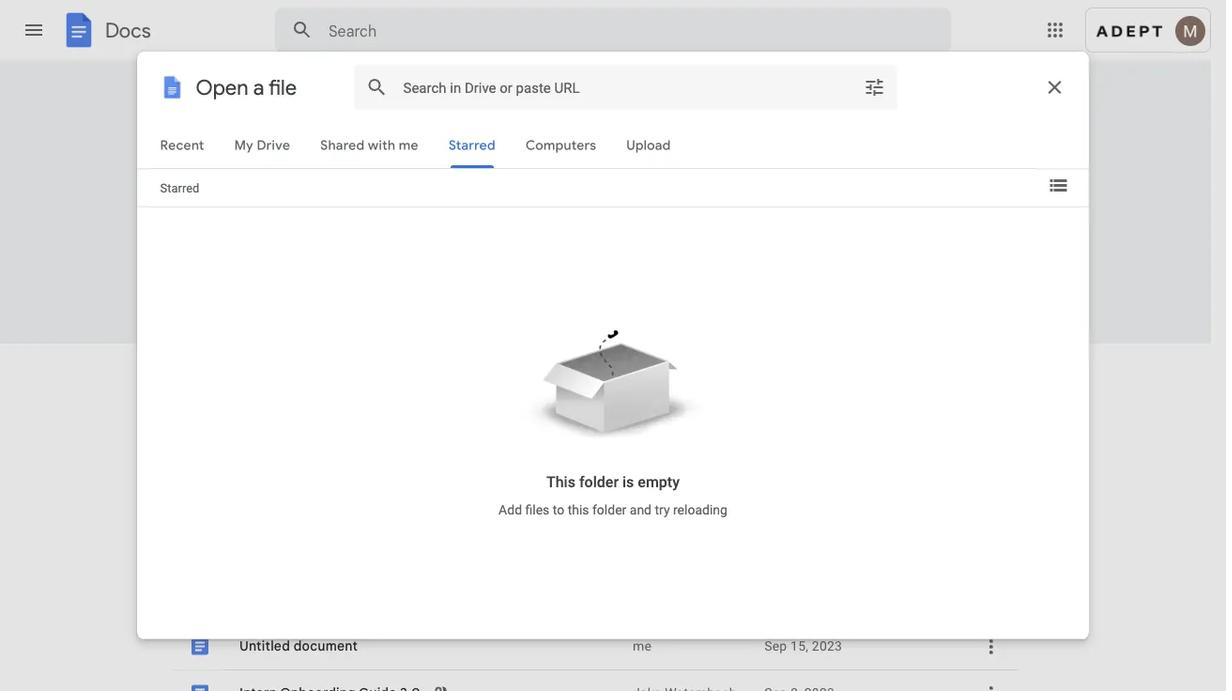 Task type: locate. For each thing, give the bounding box(es) containing it.
me right by
[[772, 374, 790, 390]]

tommy
[[633, 426, 678, 442]]

None search field
[[275, 8, 951, 53]]

1 vertical spatial me
[[633, 639, 652, 654]]

earlier list box
[[168, 624, 1019, 691]]

start a new document heading
[[185, 60, 805, 120]]

option
[[178, 116, 304, 317], [320, 116, 447, 322], [463, 116, 590, 322], [606, 116, 733, 322], [749, 116, 875, 322], [891, 116, 1018, 322], [168, 671, 1019, 691]]

me up owned by jake watembach element
[[633, 639, 652, 654]]

1 horizontal spatial me
[[772, 374, 790, 390]]

template
[[818, 81, 876, 97]]

document
[[266, 81, 335, 100], [294, 638, 358, 655]]

document right new
[[266, 81, 335, 100]]

me inside owned by me element
[[633, 639, 652, 654]]

untitled document option
[[168, 624, 1019, 691]]

start
[[185, 81, 219, 100]]

document right untitled
[[294, 638, 358, 655]]

last opened by me sep 15, 2023 element
[[765, 637, 951, 656]]

heading
[[174, 344, 551, 404]]

docs
[[105, 18, 151, 43]]

tommy hong
[[633, 426, 714, 442]]

owned by me element
[[633, 637, 750, 656]]

untitled
[[240, 638, 290, 655]]

15,
[[791, 639, 809, 654]]

list box
[[178, 113, 1042, 345]]

me
[[772, 374, 790, 390], [633, 639, 652, 654]]

0 vertical spatial document
[[266, 81, 335, 100]]

humancrawl login reference doc google docs element
[[238, 425, 622, 444]]

by
[[753, 374, 768, 390]]

template gallery
[[818, 81, 924, 97]]

0 horizontal spatial me
[[633, 639, 652, 654]]

last
[[673, 374, 699, 390]]

hong
[[681, 426, 714, 442]]

owned by tommy hong element
[[633, 425, 750, 444]]

a
[[222, 81, 231, 100]]

1 vertical spatial document
[[294, 638, 358, 655]]



Task type: describe. For each thing, give the bounding box(es) containing it.
template gallery button
[[805, 72, 966, 106]]

sep 15, 2023
[[765, 639, 843, 654]]

document inside untitled document option
[[294, 638, 358, 655]]

docs link
[[60, 11, 151, 53]]

sep
[[765, 639, 788, 654]]

untitled document
[[240, 638, 358, 655]]

document inside start a new document heading
[[266, 81, 335, 100]]

intern onboarding guide 2.0 google docs element
[[238, 684, 622, 691]]

owned by jake watembach element
[[633, 684, 750, 691]]

last opened by me sep 8, 2023 element
[[765, 684, 951, 691]]

start a new document
[[185, 81, 335, 100]]

last opened by me
[[673, 374, 790, 390]]

2023
[[812, 639, 843, 654]]

new
[[235, 81, 262, 100]]

gallery
[[880, 81, 924, 97]]

0 vertical spatial me
[[772, 374, 790, 390]]

search image
[[284, 11, 321, 49]]

tommy hong option
[[168, 411, 1019, 691]]

opened
[[703, 374, 750, 390]]



Task type: vqa. For each thing, say whether or not it's contained in the screenshot.
hong
yes



